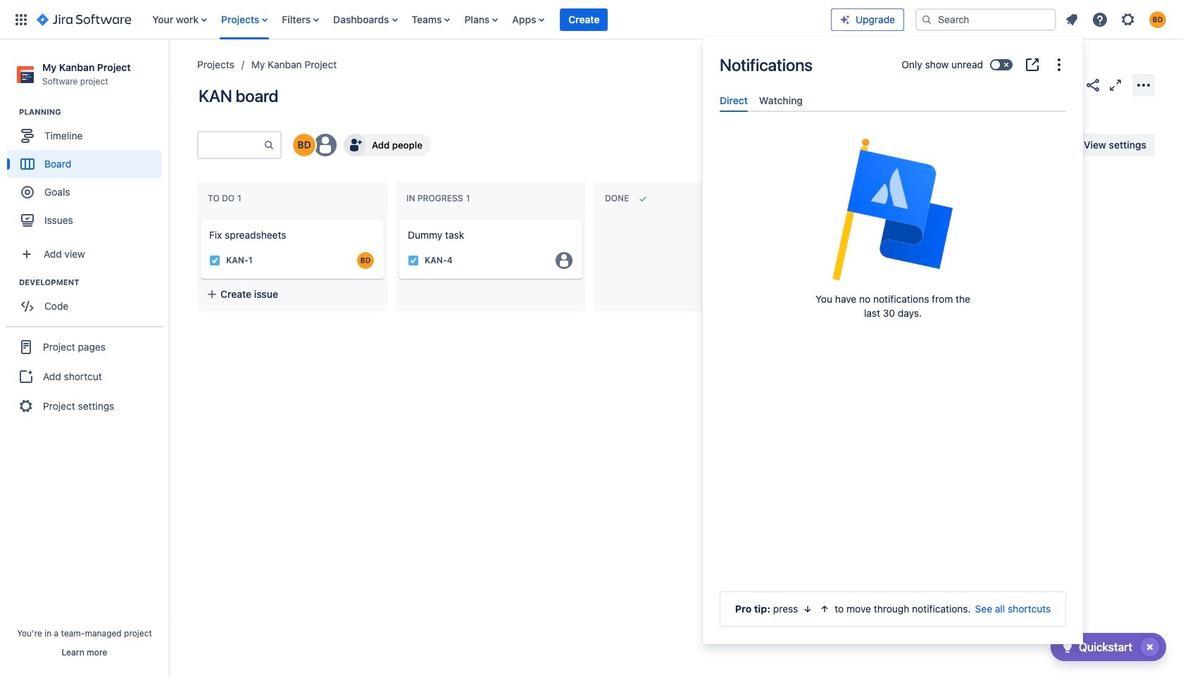 Task type: locate. For each thing, give the bounding box(es) containing it.
Search this board text field
[[199, 132, 264, 158]]

1 horizontal spatial task image
[[408, 255, 419, 266]]

notifications image
[[1064, 11, 1081, 28]]

task image
[[209, 255, 221, 266], [408, 255, 419, 266]]

create issue image
[[390, 210, 407, 227]]

to do element
[[208, 193, 244, 204]]

list
[[145, 0, 832, 39], [1060, 7, 1175, 32]]

tab panel
[[715, 112, 1072, 125]]

help image
[[1092, 11, 1109, 28]]

appswitcher icon image
[[13, 11, 30, 28]]

heading
[[19, 107, 168, 118], [19, 277, 168, 288]]

0 horizontal spatial list
[[145, 0, 832, 39]]

0 horizontal spatial task image
[[209, 255, 221, 266]]

open notifications in a new tab image
[[1025, 56, 1041, 73]]

star kan board image
[[1063, 76, 1080, 93]]

None search field
[[916, 8, 1057, 31]]

task image down to do element
[[209, 255, 221, 266]]

1 task image from the left
[[209, 255, 221, 266]]

group
[[7, 107, 168, 239], [7, 277, 168, 325], [6, 326, 163, 426]]

1 vertical spatial group
[[7, 277, 168, 325]]

goal image
[[21, 186, 34, 199]]

jira software image
[[37, 11, 131, 28], [37, 11, 131, 28]]

banner
[[0, 0, 1184, 39]]

1 vertical spatial heading
[[19, 277, 168, 288]]

sidebar navigation image
[[154, 56, 185, 85]]

2 heading from the top
[[19, 277, 168, 288]]

arrow up image
[[820, 604, 831, 615]]

sidebar element
[[0, 39, 169, 679]]

check image
[[1060, 639, 1077, 656]]

list item
[[560, 0, 608, 39]]

in progress element
[[407, 193, 473, 204]]

heading for development icon
[[19, 277, 168, 288]]

import image
[[895, 137, 912, 154]]

task image down in progress element
[[408, 255, 419, 266]]

more actions image
[[1136, 76, 1153, 93]]

more image
[[1051, 56, 1068, 73]]

arrow down image
[[803, 604, 814, 615]]

planning image
[[2, 104, 19, 121]]

tab list
[[715, 89, 1072, 112]]

0 vertical spatial heading
[[19, 107, 168, 118]]

group for development icon
[[7, 277, 168, 325]]

0 vertical spatial group
[[7, 107, 168, 239]]

1 heading from the top
[[19, 107, 168, 118]]

dialog
[[703, 37, 1084, 645]]

2 task image from the left
[[408, 255, 419, 266]]



Task type: describe. For each thing, give the bounding box(es) containing it.
create issue image
[[191, 210, 208, 227]]

settings image
[[1120, 11, 1137, 28]]

task image for create issue image
[[209, 255, 221, 266]]

development image
[[2, 274, 19, 291]]

enter full screen image
[[1108, 76, 1125, 93]]

add people image
[[347, 137, 364, 154]]

Search field
[[916, 8, 1057, 31]]

primary element
[[8, 0, 832, 39]]

your profile and settings image
[[1150, 11, 1167, 28]]

group for planning icon
[[7, 107, 168, 239]]

2 vertical spatial group
[[6, 326, 163, 426]]

task image for create issue icon at the left
[[408, 255, 419, 266]]

dismiss quickstart image
[[1139, 636, 1162, 659]]

search image
[[922, 14, 933, 25]]

heading for planning icon
[[19, 107, 168, 118]]

1 horizontal spatial list
[[1060, 7, 1175, 32]]



Task type: vqa. For each thing, say whether or not it's contained in the screenshot.
Create issue icon to the left
yes



